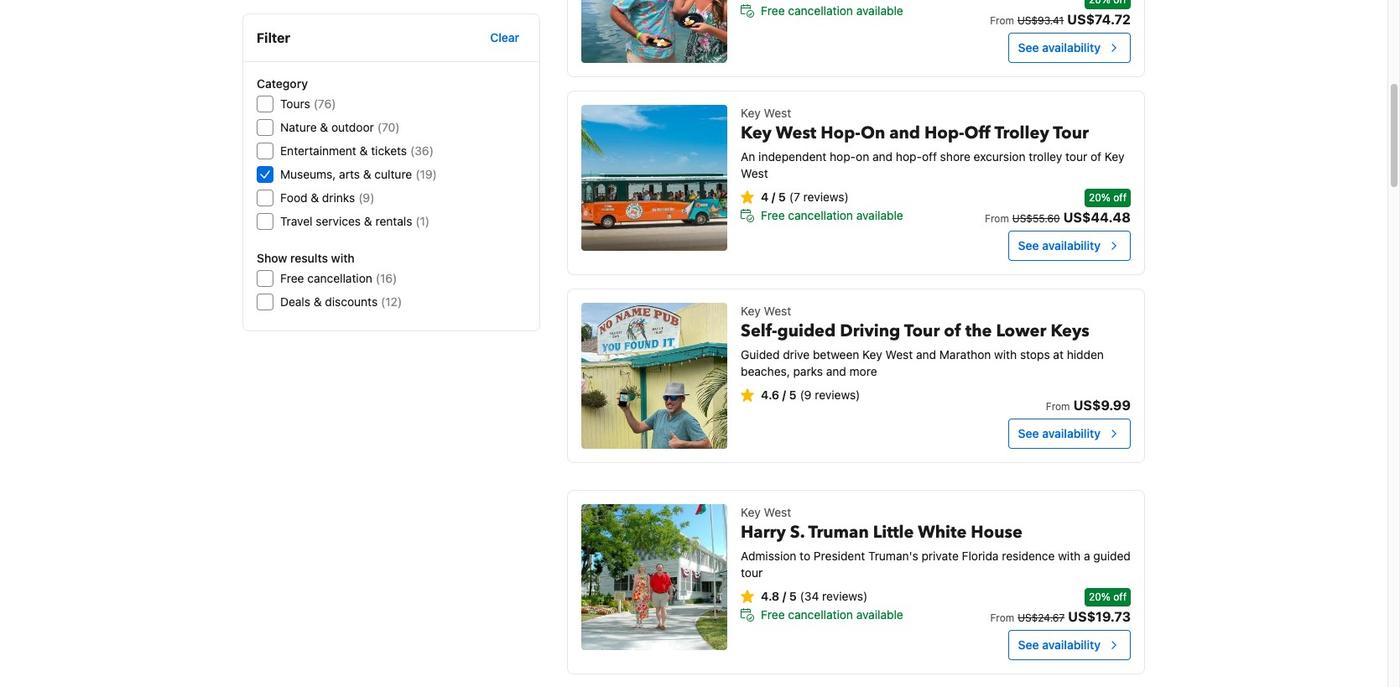 Task type: locate. For each thing, give the bounding box(es) containing it.
us$19.73
[[1068, 609, 1131, 624]]

4.8 / 5 (34 reviews)
[[761, 589, 868, 603]]

off inside 20% off from us$55.60 us$44.48
[[1114, 191, 1127, 204]]

3 see from the top
[[1018, 426, 1039, 440]]

1 see from the top
[[1018, 40, 1039, 55]]

(70)
[[377, 120, 400, 134]]

1 horizontal spatial with
[[994, 347, 1017, 362]]

1 vertical spatial 5
[[789, 388, 797, 402]]

of inside key west key west hop-on and hop-off trolley tour an independent hop-on and hop-off shore excursion trolley tour of key west
[[1091, 149, 1102, 164]]

& up museums, arts & culture (19)
[[360, 143, 368, 158]]

0 vertical spatial 5
[[778, 190, 786, 204]]

20% up us$44.48
[[1089, 191, 1111, 204]]

0 vertical spatial off
[[922, 149, 937, 164]]

3 availability from the top
[[1042, 426, 1101, 440]]

(1)
[[416, 214, 430, 228]]

2 free cancellation available from the top
[[761, 208, 903, 222]]

from left us$9.99
[[1046, 400, 1070, 413]]

4 / 5 (7 reviews)
[[761, 190, 849, 204]]

hop-
[[830, 149, 856, 164], [896, 149, 922, 164]]

from left us$93.41
[[990, 14, 1014, 27]]

from us$9.99
[[1046, 398, 1131, 413]]

guided inside key west self-guided driving tour of the lower keys guided drive between key west and marathon with stops at hidden beaches, parks and more
[[777, 320, 836, 342]]

0 horizontal spatial with
[[331, 251, 355, 265]]

1 horizontal spatial tour
[[1053, 122, 1089, 144]]

1 hop- from the left
[[830, 149, 856, 164]]

us$55.60
[[1013, 212, 1060, 225]]

2 hop- from the left
[[896, 149, 922, 164]]

3 see availability from the top
[[1018, 426, 1101, 440]]

20% inside 20% off from us$24.67 us$19.73
[[1089, 591, 1111, 603]]

2 vertical spatial /
[[783, 589, 786, 603]]

2 see availability from the top
[[1018, 238, 1101, 253]]

with
[[331, 251, 355, 265], [994, 347, 1017, 362], [1058, 549, 1081, 563]]

lower
[[996, 320, 1047, 342]]

hop- right on
[[896, 149, 922, 164]]

4.6
[[761, 388, 779, 402]]

west
[[764, 106, 791, 120], [776, 122, 817, 144], [741, 166, 768, 180], [764, 304, 791, 318], [886, 347, 913, 362], [764, 505, 791, 519]]

1 vertical spatial tour
[[741, 565, 763, 580]]

1 horizontal spatial hop-
[[925, 122, 965, 144]]

5 left the (34
[[789, 589, 797, 603]]

availability down from us$9.99
[[1042, 426, 1101, 440]]

see
[[1018, 40, 1039, 55], [1018, 238, 1039, 253], [1018, 426, 1039, 440], [1018, 638, 1039, 652]]

to
[[800, 549, 811, 563]]

hop- right independent
[[830, 149, 856, 164]]

deals
[[280, 294, 310, 309]]

of
[[1091, 149, 1102, 164], [944, 320, 961, 342]]

see availability down us$55.60
[[1018, 238, 1101, 253]]

guided
[[741, 347, 780, 362]]

availability down from us$93.41 us$74.72
[[1042, 40, 1101, 55]]

5 left (9 on the right of page
[[789, 388, 797, 402]]

see availability down from us$9.99
[[1018, 426, 1101, 440]]

key west food tour image
[[581, 0, 727, 63]]

& down (9)
[[364, 214, 372, 228]]

with down the lower
[[994, 347, 1017, 362]]

2 vertical spatial 5
[[789, 589, 797, 603]]

tour
[[1066, 149, 1088, 164], [741, 565, 763, 580]]

1 vertical spatial with
[[994, 347, 1017, 362]]

off up us$19.73
[[1114, 591, 1127, 603]]

1 horizontal spatial tour
[[1066, 149, 1088, 164]]

free cancellation (16)
[[280, 271, 397, 285]]

0 horizontal spatial hop-
[[830, 149, 856, 164]]

off
[[965, 122, 991, 144]]

available
[[856, 3, 903, 18], [856, 208, 903, 222], [856, 607, 903, 622]]

0 vertical spatial tour
[[1066, 149, 1088, 164]]

1 vertical spatial tour
[[904, 320, 940, 342]]

reviews) right (9 on the right of page
[[815, 388, 860, 402]]

1 vertical spatial 20%
[[1089, 591, 1111, 603]]

1 vertical spatial /
[[782, 388, 786, 402]]

2 vertical spatial free cancellation available
[[761, 607, 903, 622]]

with up free cancellation (16)
[[331, 251, 355, 265]]

hidden
[[1067, 347, 1104, 362]]

2 see from the top
[[1018, 238, 1039, 253]]

0 horizontal spatial tour
[[904, 320, 940, 342]]

outdoor
[[331, 120, 374, 134]]

of left 'the' on the right of the page
[[944, 320, 961, 342]]

off left the shore on the top
[[922, 149, 937, 164]]

guided right a
[[1094, 549, 1131, 563]]

from inside 20% off from us$55.60 us$44.48
[[985, 212, 1009, 225]]

20% up us$19.73
[[1089, 591, 1111, 603]]

residence
[[1002, 549, 1055, 563]]

hop- up the shore on the top
[[925, 122, 965, 144]]

see down us$93.41
[[1018, 40, 1039, 55]]

2 horizontal spatial with
[[1058, 549, 1081, 563]]

president
[[814, 549, 865, 563]]

arts
[[339, 167, 360, 181]]

private
[[922, 549, 959, 563]]

1 horizontal spatial hop-
[[896, 149, 922, 164]]

2 hop- from the left
[[925, 122, 965, 144]]

1 see availability from the top
[[1018, 40, 1101, 55]]

from left us$55.60
[[985, 212, 1009, 225]]

more
[[850, 364, 877, 378]]

0 vertical spatial 20%
[[1089, 191, 1111, 204]]

off up us$44.48
[[1114, 191, 1127, 204]]

with inside key west harry s. truman little white house admission to president truman's private florida residence with a guided tour
[[1058, 549, 1081, 563]]

/ for key
[[772, 190, 775, 204]]

1 20% from the top
[[1089, 191, 1111, 204]]

key
[[741, 106, 761, 120], [741, 122, 772, 144], [1105, 149, 1125, 164], [741, 304, 761, 318], [863, 347, 882, 362], [741, 505, 761, 519]]

2 vertical spatial available
[[856, 607, 903, 622]]

& right deals
[[314, 294, 322, 309]]

from left us$24.67
[[990, 612, 1015, 624]]

guided
[[777, 320, 836, 342], [1094, 549, 1131, 563]]

beaches,
[[741, 364, 790, 378]]

available for little
[[856, 607, 903, 622]]

& right food
[[311, 190, 319, 205]]

5 for west
[[778, 190, 786, 204]]

see down us$24.67
[[1018, 638, 1039, 652]]

from inside 20% off from us$24.67 us$19.73
[[990, 612, 1015, 624]]

key west key west hop-on and hop-off trolley tour an independent hop-on and hop-off shore excursion trolley tour of key west
[[741, 106, 1125, 180]]

0 vertical spatial tour
[[1053, 122, 1089, 144]]

/ right 4.6
[[782, 388, 786, 402]]

tour inside key west self-guided driving tour of the lower keys guided drive between key west and marathon with stops at hidden beaches, parks and more
[[904, 320, 940, 342]]

0 vertical spatial of
[[1091, 149, 1102, 164]]

truman's
[[868, 549, 918, 563]]

0 vertical spatial with
[[331, 251, 355, 265]]

& right the arts
[[363, 167, 371, 181]]

2 vertical spatial with
[[1058, 549, 1081, 563]]

available for on
[[856, 208, 903, 222]]

& down (76)
[[320, 120, 328, 134]]

off for house
[[1114, 591, 1127, 603]]

tour down admission
[[741, 565, 763, 580]]

florida
[[962, 549, 999, 563]]

3 available from the top
[[856, 607, 903, 622]]

0 vertical spatial available
[[856, 3, 903, 18]]

reviews)
[[803, 190, 849, 204], [815, 388, 860, 402], [822, 589, 868, 603]]

clear
[[490, 30, 519, 44]]

0 vertical spatial guided
[[777, 320, 836, 342]]

& for outdoor
[[320, 120, 328, 134]]

see availability down from us$93.41 us$74.72
[[1018, 40, 1101, 55]]

with left a
[[1058, 549, 1081, 563]]

drive
[[783, 347, 810, 362]]

1 availability from the top
[[1042, 40, 1101, 55]]

the
[[965, 320, 992, 342]]

0 horizontal spatial of
[[944, 320, 961, 342]]

free cancellation available for hop-
[[761, 208, 903, 222]]

tour inside key west harry s. truman little white house admission to president truman's private florida residence with a guided tour
[[741, 565, 763, 580]]

/
[[772, 190, 775, 204], [782, 388, 786, 402], [783, 589, 786, 603]]

1 vertical spatial guided
[[1094, 549, 1131, 563]]

hop- up on
[[821, 122, 861, 144]]

off for hop-
[[1114, 191, 1127, 204]]

/ right 4.8
[[783, 589, 786, 603]]

from
[[990, 14, 1014, 27], [985, 212, 1009, 225], [1046, 400, 1070, 413], [990, 612, 1015, 624]]

0 vertical spatial reviews)
[[803, 190, 849, 204]]

2 vertical spatial reviews)
[[822, 589, 868, 603]]

3 free cancellation available from the top
[[761, 607, 903, 622]]

1 vertical spatial free cancellation available
[[761, 208, 903, 222]]

2 vertical spatial off
[[1114, 591, 1127, 603]]

0 vertical spatial free cancellation available
[[761, 3, 903, 18]]

4 see from the top
[[1018, 638, 1039, 652]]

/ right 4
[[772, 190, 775, 204]]

travel services & rentals (1)
[[280, 214, 430, 228]]

4 see availability from the top
[[1018, 638, 1101, 652]]

off inside 20% off from us$24.67 us$19.73
[[1114, 591, 1127, 603]]

4.8
[[761, 589, 780, 603]]

house
[[971, 521, 1023, 544]]

free
[[761, 3, 785, 18], [761, 208, 785, 222], [280, 271, 304, 285], [761, 607, 785, 622]]

0 vertical spatial /
[[772, 190, 775, 204]]

see down us$55.60
[[1018, 238, 1039, 253]]

off inside key west key west hop-on and hop-off trolley tour an independent hop-on and hop-off shore excursion trolley tour of key west
[[922, 149, 937, 164]]

1 vertical spatial of
[[944, 320, 961, 342]]

white
[[918, 521, 967, 544]]

5 left (7
[[778, 190, 786, 204]]

tour
[[1053, 122, 1089, 144], [904, 320, 940, 342]]

key west hop-on and hop-off trolley tour image
[[581, 105, 727, 251]]

availability for self-guided driving tour of the lower keys
[[1042, 426, 1101, 440]]

see for house
[[1018, 638, 1039, 652]]

2 availability from the top
[[1042, 238, 1101, 253]]

2 20% from the top
[[1089, 591, 1111, 603]]

availability down us$44.48
[[1042, 238, 1101, 253]]

on
[[856, 149, 869, 164]]

clear button
[[483, 23, 526, 53]]

see for the
[[1018, 426, 1039, 440]]

4
[[761, 190, 769, 204]]

20%
[[1089, 191, 1111, 204], [1089, 591, 1111, 603]]

tour right trolley
[[1066, 149, 1088, 164]]

4 availability from the top
[[1042, 638, 1101, 652]]

of right trolley
[[1091, 149, 1102, 164]]

& for discounts
[[314, 294, 322, 309]]

5 for s.
[[789, 589, 797, 603]]

reviews) right the (34
[[822, 589, 868, 603]]

guided up drive
[[777, 320, 836, 342]]

20% inside 20% off from us$55.60 us$44.48
[[1089, 191, 1111, 204]]

availability down 20% off from us$24.67 us$19.73
[[1042, 638, 1101, 652]]

1 vertical spatial available
[[856, 208, 903, 222]]

trolley
[[1029, 149, 1062, 164]]

self-guided driving tour of the lower keys image
[[581, 303, 727, 449]]

tour up marathon
[[904, 320, 940, 342]]

(34
[[800, 589, 819, 603]]

1 horizontal spatial of
[[1091, 149, 1102, 164]]

see down stops
[[1018, 426, 1039, 440]]

off
[[922, 149, 937, 164], [1114, 191, 1127, 204], [1114, 591, 1127, 603]]

with inside key west self-guided driving tour of the lower keys guided drive between key west and marathon with stops at hidden beaches, parks and more
[[994, 347, 1017, 362]]

1 horizontal spatial guided
[[1094, 549, 1131, 563]]

reviews) right (7
[[803, 190, 849, 204]]

5
[[778, 190, 786, 204], [789, 388, 797, 402], [789, 589, 797, 603]]

availability
[[1042, 40, 1101, 55], [1042, 238, 1101, 253], [1042, 426, 1101, 440], [1042, 638, 1101, 652]]

0 horizontal spatial hop-
[[821, 122, 861, 144]]

see availability
[[1018, 40, 1101, 55], [1018, 238, 1101, 253], [1018, 426, 1101, 440], [1018, 638, 1101, 652]]

see availability down us$24.67
[[1018, 638, 1101, 652]]

0 horizontal spatial guided
[[777, 320, 836, 342]]

1 vertical spatial off
[[1114, 191, 1127, 204]]

shore
[[940, 149, 971, 164]]

truman
[[808, 521, 869, 544]]

show results with
[[257, 251, 355, 265]]

0 horizontal spatial tour
[[741, 565, 763, 580]]

tour up trolley
[[1053, 122, 1089, 144]]

tour inside key west key west hop-on and hop-off trolley tour an independent hop-on and hop-off shore excursion trolley tour of key west
[[1053, 122, 1089, 144]]

2 available from the top
[[856, 208, 903, 222]]



Task type: describe. For each thing, give the bounding box(es) containing it.
free cancellation available for truman
[[761, 607, 903, 622]]

nature
[[280, 120, 317, 134]]

an
[[741, 149, 755, 164]]

tours (76)
[[280, 96, 336, 111]]

(36)
[[410, 143, 434, 158]]

reviews) for truman
[[822, 589, 868, 603]]

rentals
[[375, 214, 412, 228]]

little
[[873, 521, 914, 544]]

(16)
[[376, 271, 397, 285]]

4.6 / 5 (9 reviews)
[[761, 388, 860, 402]]

of inside key west self-guided driving tour of the lower keys guided drive between key west and marathon with stops at hidden beaches, parks and more
[[944, 320, 961, 342]]

parks
[[793, 364, 823, 378]]

keys
[[1051, 320, 1090, 342]]

us$44.48
[[1064, 210, 1131, 225]]

entertainment
[[280, 143, 356, 158]]

/ for harry
[[783, 589, 786, 603]]

1 free cancellation available from the top
[[761, 3, 903, 18]]

key inside key west harry s. truman little white house admission to president truman's private florida residence with a guided tour
[[741, 505, 761, 519]]

& for drinks
[[311, 190, 319, 205]]

1 available from the top
[[856, 3, 903, 18]]

20% off from us$55.60 us$44.48
[[985, 191, 1131, 225]]

culture
[[375, 167, 412, 181]]

20% off from us$24.67 us$19.73
[[990, 591, 1131, 624]]

trolley
[[995, 122, 1049, 144]]

museums, arts & culture (19)
[[280, 167, 437, 181]]

west inside key west harry s. truman little white house admission to president truman's private florida residence with a guided tour
[[764, 505, 791, 519]]

tickets
[[371, 143, 407, 158]]

availability for harry s. truman little white house
[[1042, 638, 1101, 652]]

from inside from us$93.41 us$74.72
[[990, 14, 1014, 27]]

key west harry s. truman little white house admission to president truman's private florida residence with a guided tour
[[741, 505, 1131, 580]]

see availability for self-guided driving tour of the lower keys
[[1018, 426, 1101, 440]]

(12)
[[381, 294, 402, 309]]

food
[[280, 190, 308, 205]]

travel
[[280, 214, 313, 228]]

(19)
[[416, 167, 437, 181]]

on
[[861, 122, 885, 144]]

harry
[[741, 521, 786, 544]]

stops
[[1020, 347, 1050, 362]]

20% for key west hop-on and hop-off trolley tour
[[1089, 191, 1111, 204]]

1 hop- from the left
[[821, 122, 861, 144]]

services
[[316, 214, 361, 228]]

independent
[[759, 149, 827, 164]]

between
[[813, 347, 859, 362]]

results
[[290, 251, 328, 265]]

admission
[[741, 549, 797, 563]]

at
[[1053, 347, 1064, 362]]

museums,
[[280, 167, 336, 181]]

s.
[[790, 521, 805, 544]]

1 vertical spatial reviews)
[[815, 388, 860, 402]]

tour inside key west key west hop-on and hop-off trolley tour an independent hop-on and hop-off shore excursion trolley tour of key west
[[1066, 149, 1088, 164]]

see availability for key west hop-on and hop-off trolley tour
[[1018, 238, 1101, 253]]

see for hop-
[[1018, 238, 1039, 253]]

tours
[[280, 96, 310, 111]]

us$24.67
[[1018, 612, 1065, 624]]

a
[[1084, 549, 1090, 563]]

food & drinks (9)
[[280, 190, 375, 205]]

show
[[257, 251, 287, 265]]

us$74.72
[[1067, 12, 1131, 27]]

us$9.99
[[1074, 398, 1131, 413]]

discounts
[[325, 294, 378, 309]]

self-
[[741, 320, 777, 342]]

(7
[[789, 190, 800, 204]]

category
[[257, 76, 308, 91]]

from us$93.41 us$74.72
[[990, 12, 1131, 27]]

filter
[[257, 30, 290, 45]]

key west self-guided driving tour of the lower keys guided drive between key west and marathon with stops at hidden beaches, parks and more
[[741, 304, 1104, 378]]

harry s. truman little white house image
[[581, 504, 727, 650]]

20% for harry s. truman little white house
[[1089, 591, 1111, 603]]

us$93.41
[[1018, 14, 1064, 27]]

(76)
[[314, 96, 336, 111]]

see availability for harry s. truman little white house
[[1018, 638, 1101, 652]]

(9
[[800, 388, 812, 402]]

driving
[[840, 320, 900, 342]]

entertainment & tickets (36)
[[280, 143, 434, 158]]

& for tickets
[[360, 143, 368, 158]]

drinks
[[322, 190, 355, 205]]

excursion
[[974, 149, 1026, 164]]

from inside from us$9.99
[[1046, 400, 1070, 413]]

(9)
[[358, 190, 375, 205]]

reviews) for hop-
[[803, 190, 849, 204]]

nature & outdoor (70)
[[280, 120, 400, 134]]

marathon
[[940, 347, 991, 362]]

deals & discounts (12)
[[280, 294, 402, 309]]

guided inside key west harry s. truman little white house admission to president truman's private florida residence with a guided tour
[[1094, 549, 1131, 563]]

availability for key west hop-on and hop-off trolley tour
[[1042, 238, 1101, 253]]



Task type: vqa. For each thing, say whether or not it's contained in the screenshot.
Tours (76)
yes



